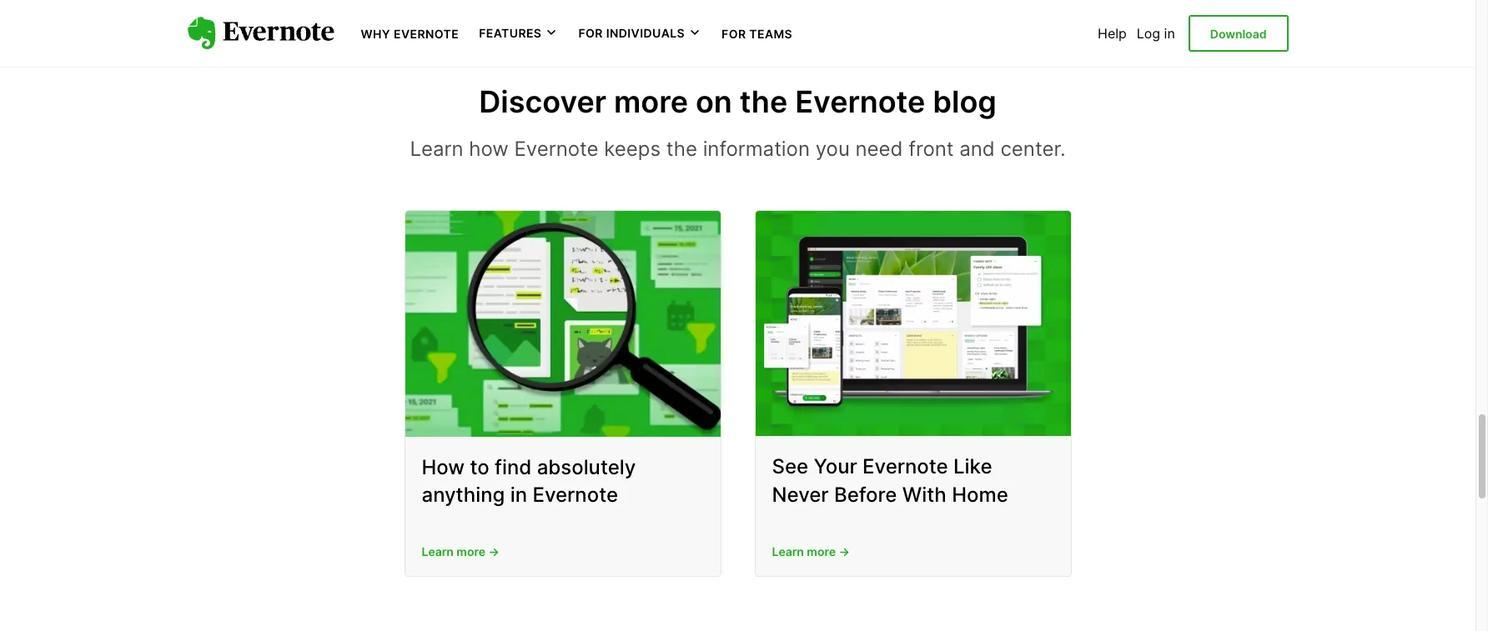 Task type: vqa. For each thing, say whether or not it's contained in the screenshot.
to- within 'Stay on top of it all by creating to-dos in your notes and managing them your way.'
no



Task type: describe. For each thing, give the bounding box(es) containing it.
evernote inside how to find absolutely anything in evernote
[[533, 484, 618, 508]]

on
[[696, 84, 733, 120]]

download link
[[1189, 15, 1289, 52]]

more for how to find absolutely anything in evernote
[[457, 545, 486, 559]]

→ for anything
[[489, 545, 500, 559]]

blog
[[933, 84, 997, 120]]

how
[[422, 456, 465, 480]]

for teams
[[722, 27, 793, 41]]

your
[[814, 455, 858, 479]]

log in link
[[1137, 25, 1176, 42]]

evernote down discover
[[515, 137, 599, 161]]

download
[[1211, 27, 1267, 41]]

learn how evernote keeps the information you need front and center.
[[410, 137, 1066, 161]]

home
[[952, 483, 1009, 507]]

how to find absolutely anything in evernote
[[422, 456, 636, 508]]

see
[[772, 455, 809, 479]]

to
[[470, 456, 490, 480]]

discover
[[479, 84, 607, 120]]

for for for teams
[[722, 27, 747, 41]]

with
[[903, 483, 947, 507]]

need
[[856, 137, 903, 161]]

1 vertical spatial the
[[667, 137, 698, 161]]

evernote inside see your evernote like never before with home
[[863, 455, 949, 479]]

why
[[361, 27, 391, 41]]

absolutely
[[537, 456, 636, 480]]

anything
[[422, 484, 505, 508]]

learn for see your evernote like never before with home
[[772, 545, 804, 559]]

features button
[[479, 25, 559, 42]]

blog image image for evernote
[[756, 211, 1071, 437]]

learn for discover more on the evernote blog
[[410, 137, 464, 161]]

you
[[816, 137, 850, 161]]

and
[[960, 137, 995, 161]]

for for for individuals
[[579, 26, 603, 40]]

center.
[[1001, 137, 1066, 161]]

→ for never
[[839, 545, 850, 559]]

log in
[[1137, 25, 1176, 42]]

more for see your evernote like never before with home
[[807, 545, 836, 559]]



Task type: locate. For each thing, give the bounding box(es) containing it.
more down anything
[[457, 545, 486, 559]]

evernote logo image
[[187, 17, 334, 50]]

for left individuals
[[579, 26, 603, 40]]

blog image image
[[405, 211, 721, 437], [756, 211, 1071, 437]]

how
[[469, 137, 509, 161]]

individuals
[[606, 26, 685, 40]]

see your evernote like never before with home
[[772, 455, 1009, 507]]

for left teams at top
[[722, 27, 747, 41]]

1 horizontal spatial the
[[740, 84, 788, 120]]

learn more → down the "never"
[[772, 545, 850, 559]]

2 learn more → from the left
[[772, 545, 850, 559]]

the right keeps
[[667, 137, 698, 161]]

learn down anything
[[422, 545, 454, 559]]

1 horizontal spatial learn more →
[[772, 545, 850, 559]]

why evernote link
[[361, 25, 459, 42]]

2 → from the left
[[839, 545, 850, 559]]

in
[[1165, 25, 1176, 42], [511, 484, 528, 508]]

2 blog image image from the left
[[756, 211, 1071, 437]]

learn more → for anything
[[422, 545, 500, 559]]

keeps
[[605, 137, 661, 161]]

1 horizontal spatial more
[[614, 84, 689, 120]]

front
[[909, 137, 954, 161]]

before
[[835, 483, 898, 507]]

why evernote
[[361, 27, 459, 41]]

in down find
[[511, 484, 528, 508]]

find
[[495, 456, 532, 480]]

1 blog image image from the left
[[405, 211, 721, 437]]

learn for how to find absolutely anything in evernote
[[422, 545, 454, 559]]

evernote up with
[[863, 455, 949, 479]]

1 horizontal spatial →
[[839, 545, 850, 559]]

evernote right why at the top
[[394, 27, 459, 41]]

never
[[772, 483, 829, 507]]

help link
[[1098, 25, 1127, 42]]

for individuals
[[579, 26, 685, 40]]

0 horizontal spatial the
[[667, 137, 698, 161]]

→ down before
[[839, 545, 850, 559]]

evernote up need
[[795, 84, 926, 120]]

help
[[1098, 25, 1127, 42]]

0 vertical spatial the
[[740, 84, 788, 120]]

1 learn more → from the left
[[422, 545, 500, 559]]

2 horizontal spatial more
[[807, 545, 836, 559]]

more
[[614, 84, 689, 120], [457, 545, 486, 559], [807, 545, 836, 559]]

0 horizontal spatial learn more →
[[422, 545, 500, 559]]

0 horizontal spatial in
[[511, 484, 528, 508]]

0 horizontal spatial more
[[457, 545, 486, 559]]

in inside how to find absolutely anything in evernote
[[511, 484, 528, 508]]

blog image image for find
[[405, 211, 721, 437]]

→
[[489, 545, 500, 559], [839, 545, 850, 559]]

the up information
[[740, 84, 788, 120]]

teams
[[750, 27, 793, 41]]

1 vertical spatial in
[[511, 484, 528, 508]]

for individuals button
[[579, 25, 702, 42]]

learn more → for never
[[772, 545, 850, 559]]

learn more →
[[422, 545, 500, 559], [772, 545, 850, 559]]

for teams link
[[722, 25, 793, 42]]

evernote down absolutely
[[533, 484, 618, 508]]

1 horizontal spatial blog image image
[[756, 211, 1071, 437]]

more down the "never"
[[807, 545, 836, 559]]

evernote inside 'link'
[[394, 27, 459, 41]]

in right log
[[1165, 25, 1176, 42]]

learn
[[410, 137, 464, 161], [422, 545, 454, 559], [772, 545, 804, 559]]

discover more on the evernote blog
[[479, 84, 997, 120]]

evernote
[[394, 27, 459, 41], [795, 84, 926, 120], [515, 137, 599, 161], [863, 455, 949, 479], [533, 484, 618, 508]]

features
[[479, 26, 542, 40]]

learn down the "never"
[[772, 545, 804, 559]]

→ down anything
[[489, 545, 500, 559]]

0 horizontal spatial for
[[579, 26, 603, 40]]

information
[[703, 137, 810, 161]]

0 vertical spatial in
[[1165, 25, 1176, 42]]

1 horizontal spatial for
[[722, 27, 747, 41]]

1 → from the left
[[489, 545, 500, 559]]

like
[[954, 455, 993, 479]]

the
[[740, 84, 788, 120], [667, 137, 698, 161]]

1 horizontal spatial in
[[1165, 25, 1176, 42]]

for
[[579, 26, 603, 40], [722, 27, 747, 41]]

log
[[1137, 25, 1161, 42]]

learn more → down anything
[[422, 545, 500, 559]]

more up keeps
[[614, 84, 689, 120]]

0 horizontal spatial →
[[489, 545, 500, 559]]

learn left 'how'
[[410, 137, 464, 161]]

for inside "button"
[[579, 26, 603, 40]]

0 horizontal spatial blog image image
[[405, 211, 721, 437]]



